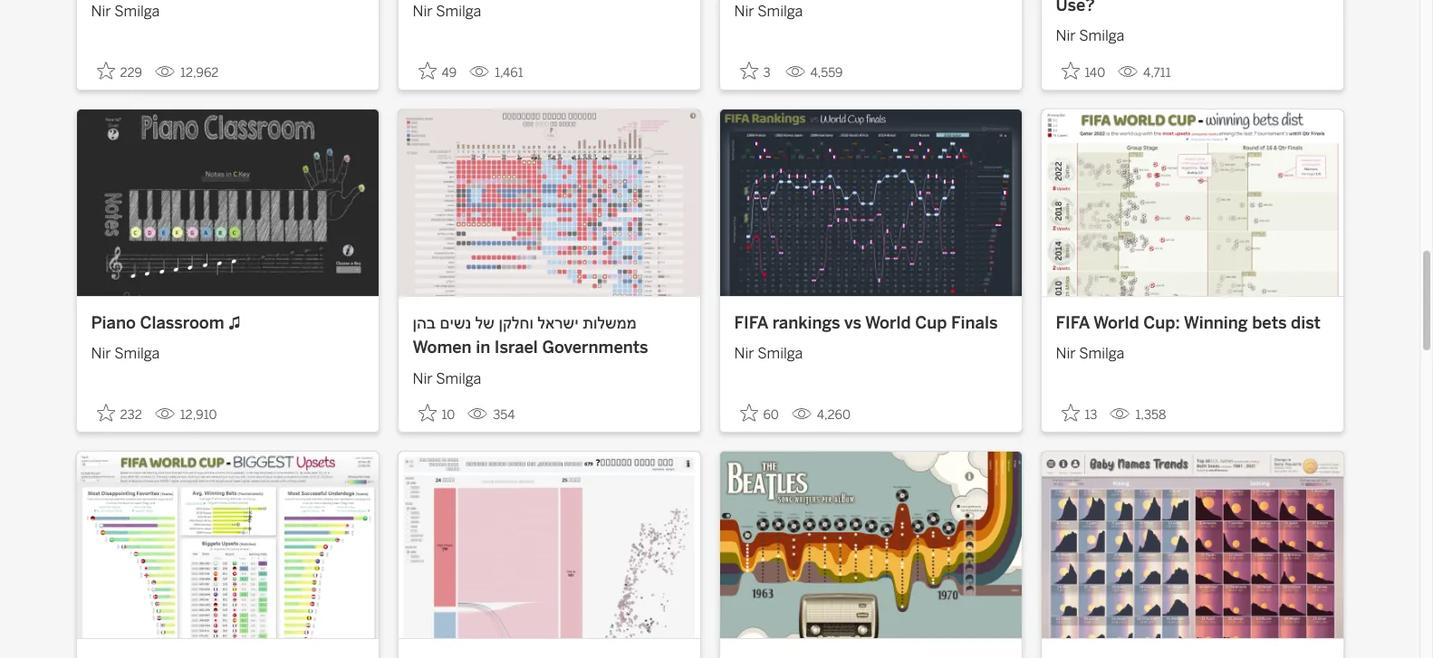 Task type: vqa. For each thing, say whether or not it's contained in the screenshot.
SEE related to See Recent Work And Favorites From Authors You Follow ELEMENT
no



Task type: locate. For each thing, give the bounding box(es) containing it.
‫nir smilga‬‎ up 229 button
[[91, 3, 160, 20]]

10
[[442, 408, 455, 423]]

fifa for fifa world  cup: winning bets dist
[[1056, 314, 1090, 334]]

4,260 views element
[[785, 401, 858, 431]]

fifa left cup:
[[1056, 314, 1090, 334]]

354 views element
[[461, 401, 523, 431]]

smilga‬‎ down women
[[436, 371, 481, 388]]

12,910 views element
[[147, 401, 224, 431]]

smilga‬‎ for ‫nir smilga‬‎ link below "israel"
[[436, 371, 481, 388]]

נשים
[[440, 314, 471, 334]]

1 fifa from the left
[[735, 314, 769, 334]]

49
[[442, 65, 457, 80]]

‫nir smilga‬‎ for ‫nir smilga‬‎ link on top of the 12,962
[[91, 3, 160, 20]]

‫nir up 60 button
[[735, 346, 755, 363]]

smilga‬‎ down piano
[[114, 346, 160, 363]]

‫nir smilga‬‎ for ‫nir smilga‬‎ link below ♫
[[91, 346, 160, 363]]

ממשלות ישראל וחלקן של נשים בהן women in israel governments
[[413, 314, 649, 358]]

piano
[[91, 314, 136, 334]]

‫nir smilga‬‎ link up 4,559
[[735, 0, 1007, 23]]

של
[[476, 314, 495, 334]]

smilga‬‎ up 49
[[436, 3, 481, 20]]

‫nir smilga‬‎ link
[[91, 0, 364, 23], [413, 0, 686, 23], [735, 0, 1007, 23], [1056, 18, 1329, 47], [91, 337, 364, 366], [735, 337, 1007, 366], [1056, 337, 1329, 366], [413, 362, 686, 391]]

piano classroom ♫
[[91, 314, 241, 334]]

finals
[[952, 314, 998, 334]]

‫nir smilga‬‎ down piano
[[91, 346, 160, 363]]

smilga‬‎ up '229'
[[114, 3, 160, 20]]

smilga‬‎ up 140
[[1080, 28, 1125, 45]]

fifa
[[735, 314, 769, 334], [1056, 314, 1090, 334]]

‫nir smilga‬‎ for ‫nir smilga‬‎ link over 4,711
[[1056, 28, 1125, 45]]

Add Favorite button
[[413, 399, 461, 429]]

4,711
[[1144, 65, 1172, 80]]

‫nir smilga‬‎
[[91, 3, 160, 20], [413, 3, 481, 20], [735, 3, 803, 20], [1056, 28, 1125, 45], [91, 346, 160, 363], [735, 346, 803, 363], [1056, 346, 1125, 363], [413, 371, 481, 388]]

‫nir
[[91, 3, 111, 20], [413, 3, 433, 20], [735, 3, 755, 20], [1056, 28, 1076, 45], [91, 346, 111, 363], [735, 346, 755, 363], [1056, 346, 1076, 363], [413, 371, 433, 388]]

‫nir smilga‬‎ up 49 button
[[413, 3, 481, 20]]

world
[[866, 314, 911, 334], [1094, 314, 1140, 334]]

Add Favorite button
[[1056, 399, 1103, 429]]

4,711 views element
[[1111, 58, 1179, 88]]

‫nir smilga‬‎ up 140 button
[[1056, 28, 1125, 45]]

1,358
[[1136, 408, 1167, 423]]

smilga‬‎ for ‫nir smilga‬‎ link below fifa rankings vs world cup finals
[[758, 346, 803, 363]]

smilga‬‎ up 3 at top right
[[758, 3, 803, 20]]

‫nir smilga‬‎ up add favorite button
[[1056, 346, 1125, 363]]

‫nir smilga‬‎ link down fifa rankings vs world cup finals
[[735, 337, 1007, 366]]

smilga‬‎ for ‫nir smilga‬‎ link over 1,461
[[436, 3, 481, 20]]

vs
[[845, 314, 862, 334]]

Add Favorite button
[[91, 399, 147, 429]]

בהן
[[413, 314, 436, 334]]

‫nir up 229 button
[[91, 3, 111, 20]]

‫nir smilga‬‎ link down ♫
[[91, 337, 364, 366]]

smilga‬‎
[[114, 3, 160, 20], [436, 3, 481, 20], [758, 3, 803, 20], [1080, 28, 1125, 45], [114, 346, 160, 363], [758, 346, 803, 363], [1080, 346, 1125, 363], [436, 371, 481, 388]]

classroom
[[140, 314, 224, 334]]

1,461 views element
[[462, 58, 531, 88]]

cup:
[[1144, 314, 1181, 334]]

smilga‬‎ for ‫nir smilga‬‎ link over 4,711
[[1080, 28, 1125, 45]]

232
[[120, 408, 142, 423]]

1 horizontal spatial fifa
[[1056, 314, 1090, 334]]

fifa rankings vs world cup finals link
[[735, 312, 1007, 337]]

‫nir smilga‬‎ link up 4,711
[[1056, 18, 1329, 47]]

fifa world  cup: winning bets dist link
[[1056, 312, 1329, 337]]

‫nir smilga‬‎ down women
[[413, 371, 481, 388]]

2 fifa from the left
[[1056, 314, 1090, 334]]

smilga‬‎ up "13"
[[1080, 346, 1125, 363]]

bets
[[1253, 314, 1287, 334]]

‫nir smilga‬‎ down rankings
[[735, 346, 803, 363]]

1 horizontal spatial world
[[1094, 314, 1140, 334]]

smilga‬‎ down rankings
[[758, 346, 803, 363]]

israel
[[495, 338, 538, 358]]

workbook thumbnail image
[[77, 109, 378, 296], [398, 109, 700, 296], [720, 109, 1022, 296], [1042, 109, 1344, 296], [77, 452, 378, 639], [398, 452, 700, 639], [720, 452, 1022, 639], [1042, 452, 1344, 639]]

354
[[493, 408, 515, 423]]

0 horizontal spatial world
[[866, 314, 911, 334]]

fifa for fifa rankings vs world cup finals
[[735, 314, 769, 334]]

in
[[476, 338, 491, 358]]

‫nir smilga‬‎ up 3 button
[[735, 3, 803, 20]]

2 world from the left
[[1094, 314, 1140, 334]]

world right "vs"
[[866, 314, 911, 334]]

world left cup:
[[1094, 314, 1140, 334]]

0 horizontal spatial fifa
[[735, 314, 769, 334]]

fifa rankings vs world cup finals
[[735, 314, 998, 334]]

‫nir smilga‬‎ for ‫nir smilga‬‎ link below fifa rankings vs world cup finals
[[735, 346, 803, 363]]

fifa left rankings
[[735, 314, 769, 334]]



Task type: describe. For each thing, give the bounding box(es) containing it.
Add Favorite button
[[91, 56, 148, 86]]

12,962 views element
[[148, 58, 226, 88]]

‫nir smilga‬‎ link up 1,461
[[413, 0, 686, 23]]

Add Favorite button
[[1056, 56, 1111, 86]]

‫nir up 49 button
[[413, 3, 433, 20]]

cup
[[916, 314, 948, 334]]

‫nir up 3 button
[[735, 3, 755, 20]]

ממשלות ישראל וחלקן של נשים בהן women in israel governments link
[[413, 312, 686, 362]]

140
[[1085, 65, 1106, 80]]

1,358 views element
[[1103, 401, 1174, 431]]

women
[[413, 338, 472, 358]]

13
[[1085, 408, 1098, 423]]

rankings
[[773, 314, 841, 334]]

♫
[[229, 314, 241, 334]]

‫nir smilga‬‎ link up the 12,962
[[91, 0, 364, 23]]

60
[[764, 408, 779, 423]]

smilga‬‎ for ‫nir smilga‬‎ link on top of 4,559
[[758, 3, 803, 20]]

‫nir up 140 button
[[1056, 28, 1076, 45]]

4,559 views element
[[778, 58, 851, 88]]

229
[[120, 65, 142, 80]]

‫nir smilga‬‎ link down "israel"
[[413, 362, 686, 391]]

1 world from the left
[[866, 314, 911, 334]]

smilga‬‎ for ‫nir smilga‬‎ link under fifa world  cup: winning bets dist on the right
[[1080, 346, 1125, 363]]

‫nir smilga‬‎ for ‫nir smilga‬‎ link under fifa world  cup: winning bets dist on the right
[[1056, 346, 1125, 363]]

‫nir smilga‬‎ for ‫nir smilga‬‎ link over 1,461
[[413, 3, 481, 20]]

4,559
[[811, 65, 843, 80]]

ישראל
[[538, 314, 579, 334]]

12,910
[[180, 408, 217, 423]]

governments
[[542, 338, 649, 358]]

‫nir down women
[[413, 371, 433, 388]]

Add Favorite button
[[735, 56, 778, 86]]

smilga‬‎ for ‫nir smilga‬‎ link below ♫
[[114, 346, 160, 363]]

‫nir smilga‬‎ link down fifa world  cup: winning bets dist on the right
[[1056, 337, 1329, 366]]

‫nir up add favorite button
[[1056, 346, 1076, 363]]

4,260
[[817, 408, 851, 423]]

ממשלות
[[583, 314, 637, 334]]

Add Favorite button
[[735, 399, 785, 429]]

dist
[[1292, 314, 1321, 334]]

וחלקן
[[499, 314, 534, 334]]

‫nir down piano
[[91, 346, 111, 363]]

‫nir smilga‬‎ for ‫nir smilga‬‎ link below "israel"
[[413, 371, 481, 388]]

fifa world  cup: winning bets dist
[[1056, 314, 1321, 334]]

‫nir smilga‬‎ for ‫nir smilga‬‎ link on top of 4,559
[[735, 3, 803, 20]]

3
[[764, 65, 771, 80]]

1,461
[[495, 65, 524, 80]]

winning
[[1184, 314, 1249, 334]]

piano classroom ♫ link
[[91, 312, 364, 337]]

Add Favorite button
[[413, 56, 462, 86]]

smilga‬‎ for ‫nir smilga‬‎ link on top of the 12,962
[[114, 3, 160, 20]]

12,962
[[180, 65, 219, 80]]



